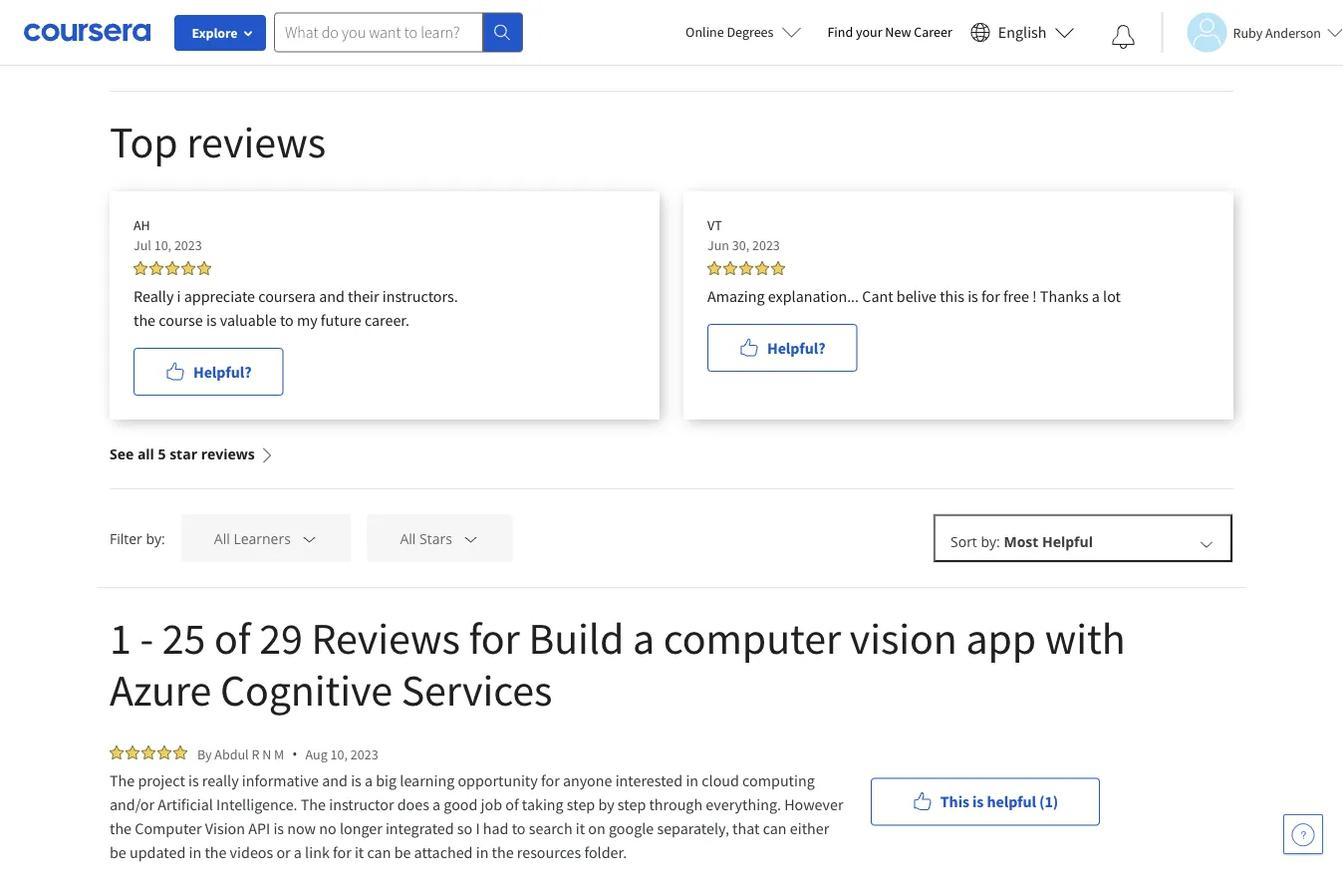 Task type: vqa. For each thing, say whether or not it's contained in the screenshot.
Metasploit
no



Task type: describe. For each thing, give the bounding box(es) containing it.
jul
[[134, 236, 151, 254]]

informative
[[242, 771, 319, 790]]

this is helpful (1)
[[941, 792, 1059, 812]]

really i appreciate coursera and their instructors. the course is valuable to my future career.
[[134, 286, 458, 330]]

the inside really i appreciate coursera and their instructors. the course is valuable to my future career.
[[134, 310, 156, 330]]

is up instructor
[[351, 771, 362, 790]]

with
[[1045, 610, 1126, 665]]

1 step from the left
[[567, 794, 595, 814]]

0 vertical spatial the
[[110, 771, 135, 790]]

10, inside "ah jul 10, 2023"
[[154, 236, 172, 254]]

this is helpful (1) button
[[871, 778, 1100, 826]]

all for all learners
[[214, 529, 230, 548]]

2 horizontal spatial this
[[1187, 19, 1211, 38]]

vision
[[205, 818, 245, 838]]

1
[[110, 610, 131, 665]]

the down had
[[492, 842, 514, 862]]

of inside 1 - 25 of 29 reviews for build a computer vision app with azure cognitive services
[[214, 610, 251, 665]]

1 - 25 of 29 reviews for build a computer vision app with azure cognitive services
[[110, 610, 1126, 717]]

all for all stars
[[400, 529, 416, 548]]

you
[[1121, 19, 1145, 38]]

all
[[137, 445, 154, 464]]

a inside 1 - 25 of 29 reviews for build a computer vision app with azure cognitive services
[[633, 610, 655, 665]]

no
[[319, 818, 337, 838]]

computing
[[743, 771, 815, 790]]

is left really
[[188, 771, 199, 790]]

by abdul r n m • aug 10, 2023
[[197, 745, 378, 764]]

project,
[[110, 44, 159, 63]]

and inside the project is really informative and is a big learning opportunity for anyone interested in cloud computing and/or artificial intelligence. the instructor does a good job of taking step by step through everything. however the computer vision api is now no longer integrated so i had to search it on google separately, that can either be updated in the videos or a link for it can be attached in the resources folder.
[[322, 771, 348, 790]]

specialization:
[[674, 44, 766, 63]]

https://www.coursera.org/specializations/microsoft-
[[770, 44, 1108, 63]]

provide
[[260, 19, 309, 38]]

amazing explanation... cant belive this is for free ! thanks a lot
[[708, 286, 1121, 306]]

sort by: most helpful
[[951, 532, 1093, 551]]

filter by:
[[110, 529, 165, 548]]

azure inside 1 - 25 of 29 reviews for build a computer vision app with azure cognitive services
[[110, 662, 212, 717]]

see all 5 star reviews
[[110, 445, 255, 464]]

appreciate
[[184, 286, 255, 306]]

enjoy
[[1148, 19, 1184, 38]]

by: for sort
[[981, 532, 1001, 551]]

all learners button
[[181, 514, 351, 562]]

will
[[234, 19, 256, 38]]

cant
[[863, 286, 894, 306]]

project, we recommend taking the microsoft azure ai fundamentals ai-900 exam prep specialization: https://www.coursera.org/specializations/microsoft-azur
[[110, 44, 1136, 63]]

cloud
[[702, 771, 740, 790]]

search
[[529, 818, 573, 838]]

interested
[[616, 771, 683, 790]]

n
[[262, 745, 271, 763]]

cognitive
[[220, 662, 393, 717]]

the down "and/or"
[[110, 818, 132, 838]]

reviews inside button
[[201, 445, 255, 464]]

either
[[790, 818, 830, 838]]

top
[[110, 114, 178, 169]]

filter
[[110, 529, 142, 548]]

jun
[[708, 236, 730, 254]]

1 horizontal spatial artificial
[[652, 19, 705, 38]]

5
[[158, 445, 166, 464]]

that
[[733, 818, 760, 838]]

in down i
[[476, 842, 489, 862]]

30,
[[732, 236, 750, 254]]

helpful? for the right helpful? button
[[768, 338, 826, 358]]

english
[[999, 22, 1047, 42]]

the down vision
[[205, 842, 227, 862]]

0 vertical spatial reviews
[[187, 114, 326, 169]]

this
[[941, 792, 970, 812]]

m
[[274, 745, 284, 763]]

2 be from the left
[[394, 842, 411, 862]]

chevron down image inside the all stars button
[[462, 530, 480, 548]]

in down computer
[[189, 842, 202, 862]]

abdul
[[215, 745, 249, 763]]

is right api
[[274, 818, 284, 838]]

view
[[1153, 42, 1193, 63]]

chevron down image
[[301, 530, 318, 548]]

taking inside the project is really informative and is a big learning opportunity for anyone interested in cloud computing and/or artificial intelligence. the instructor does a good job of taking step by step through everything. however the computer vision api is now no longer integrated so i had to search it on google separately, that can either be updated in the videos or a link for it can be attached in the resources folder.
[[522, 794, 564, 814]]

your
[[856, 23, 883, 41]]

explore
[[192, 24, 238, 42]]

amazing
[[708, 286, 765, 306]]

10, inside by abdul r n m • aug 10, 2023
[[331, 745, 348, 763]]

(1)
[[1040, 792, 1059, 812]]

career.
[[365, 310, 410, 330]]

29
[[259, 610, 303, 665]]

25
[[162, 610, 206, 665]]

1 horizontal spatial helpful? button
[[708, 324, 858, 372]]

of inside the project is really informative and is a big learning opportunity for anyone interested in cloud computing and/or artificial intelligence. the instructor does a good job of taking step by step through everything. however the computer vision api is now no longer integrated so i had to search it on google separately, that can either be updated in the videos or a link for it can be attached in the resources folder.
[[506, 794, 519, 814]]

most
[[1004, 532, 1039, 551]]

1 horizontal spatial the
[[301, 794, 326, 814]]

vt
[[708, 216, 722, 234]]

machine
[[800, 19, 856, 38]]

is inside really i appreciate coursera and their instructors. the course is valuable to my future career.
[[206, 310, 217, 330]]

1 vertical spatial can
[[367, 842, 391, 862]]

in left cloud on the bottom right of page
[[686, 771, 699, 790]]

2 step from the left
[[618, 794, 646, 814]]

-
[[140, 610, 154, 665]]

had
[[483, 818, 509, 838]]

for left anyone
[[541, 771, 560, 790]]

fundamentals
[[459, 44, 552, 63]]

instructors.
[[383, 286, 458, 306]]

or
[[277, 842, 291, 862]]

900
[[572, 44, 596, 63]]

online degrees
[[686, 23, 774, 41]]

computer
[[664, 610, 841, 665]]

coursera
[[258, 286, 316, 306]]

0 horizontal spatial helpful? button
[[134, 348, 284, 396]]

find
[[828, 23, 853, 41]]

helpful
[[987, 792, 1037, 812]]

anderson
[[1266, 23, 1322, 41]]

really
[[202, 771, 239, 790]]

learning
[[859, 19, 916, 38]]

all inside button
[[1197, 42, 1226, 63]]



Task type: locate. For each thing, give the bounding box(es) containing it.
aug
[[306, 745, 328, 763]]

0 vertical spatial and
[[529, 19, 554, 38]]

resources
[[517, 842, 581, 862]]

10,
[[154, 236, 172, 254], [331, 745, 348, 763]]

all left stars
[[400, 529, 416, 548]]

0 vertical spatial it
[[576, 818, 585, 838]]

a right or
[[294, 842, 302, 862]]

0 vertical spatial taking
[[268, 44, 308, 63]]

and/or
[[110, 794, 155, 814]]

career
[[914, 23, 953, 41]]

1 vertical spatial taking
[[522, 794, 564, 814]]

is inside button
[[973, 792, 984, 812]]

What do you want to learn? text field
[[274, 12, 483, 52]]

project up "and/or"
[[138, 771, 185, 790]]

everything.
[[706, 794, 781, 814]]

videos
[[230, 842, 273, 862]]

show notifications image
[[1112, 25, 1136, 49]]

really
[[134, 286, 174, 306]]

for inside 1 - 25 of 29 reviews for build a computer vision app with azure cognitive services
[[469, 610, 520, 665]]

0 vertical spatial 10,
[[154, 236, 172, 254]]

0 vertical spatial of
[[214, 610, 251, 665]]

instructor
[[329, 794, 394, 814]]

2023 up big
[[351, 745, 378, 763]]

1 vertical spatial reviews
[[201, 445, 255, 464]]

we
[[162, 44, 181, 63]]

1 vertical spatial it
[[355, 842, 364, 862]]

0 horizontal spatial taking
[[268, 44, 308, 63]]

!
[[1033, 286, 1037, 306]]

can right that at the right
[[763, 818, 787, 838]]

helpful? down valuable
[[193, 362, 252, 382]]

0 vertical spatial to
[[413, 19, 427, 38]]

artificial up computer
[[158, 794, 213, 814]]

0 horizontal spatial 2023
[[174, 236, 202, 254]]

azure.
[[1064, 19, 1105, 38]]

helpful? button down course
[[134, 348, 284, 396]]

understanding
[[430, 19, 526, 38]]

2023 right 30,
[[753, 236, 780, 254]]

helpful? button down explanation...
[[708, 324, 858, 372]]

all
[[1197, 42, 1226, 63], [214, 529, 230, 548], [400, 529, 416, 548]]

the right recommend
[[311, 44, 332, 63]]

None search field
[[274, 12, 523, 52]]

•
[[292, 745, 298, 764]]

2023 inside by abdul r n m • aug 10, 2023
[[351, 745, 378, 763]]

a right does at the left bottom of page
[[433, 794, 441, 814]]

ruby anderson
[[1234, 23, 1322, 41]]

a left lot
[[1092, 286, 1100, 306]]

microsoft down foundation
[[336, 44, 398, 63]]

1 horizontal spatial 2023
[[351, 745, 378, 763]]

to right foundation
[[413, 19, 427, 38]]

1 vertical spatial project
[[138, 771, 185, 790]]

azure left ai
[[401, 44, 439, 63]]

ruby
[[1234, 23, 1263, 41]]

for left the free
[[982, 286, 1001, 306]]

1 be from the left
[[110, 842, 126, 862]]

is left the free
[[968, 286, 979, 306]]

1 vertical spatial artificial
[[158, 794, 213, 814]]

2023 inside "ah jul 10, 2023"
[[174, 236, 202, 254]]

it left the on
[[576, 818, 585, 838]]

azure up 'by'
[[110, 662, 212, 717]]

1 vertical spatial to
[[280, 310, 294, 330]]

filled star image up i
[[165, 261, 179, 275]]

1 vertical spatial azure
[[110, 662, 212, 717]]

is
[[968, 286, 979, 306], [206, 310, 217, 330], [188, 771, 199, 790], [351, 771, 362, 790], [973, 792, 984, 812], [274, 818, 284, 838]]

artificial up prep
[[652, 19, 705, 38]]

can down longer
[[367, 842, 391, 862]]

be down the integrated
[[394, 842, 411, 862]]

and up fundamentals
[[529, 19, 554, 38]]

ai
[[442, 44, 455, 63]]

future
[[321, 310, 362, 330]]

in left english
[[983, 19, 995, 38]]

microsoft left azure.
[[998, 19, 1060, 38]]

2 vertical spatial to
[[512, 818, 526, 838]]

belive
[[897, 286, 937, 306]]

filled star image
[[165, 261, 179, 275], [197, 261, 211, 275], [142, 746, 156, 760], [173, 746, 187, 760]]

to right had
[[512, 818, 526, 838]]

implementing
[[558, 19, 648, 38]]

filled star image up "and/or"
[[142, 746, 156, 760]]

does
[[397, 794, 430, 814]]

0 horizontal spatial this
[[110, 19, 133, 38]]

1 horizontal spatial step
[[618, 794, 646, 814]]

reviews right star
[[201, 445, 255, 464]]

0 horizontal spatial of
[[214, 610, 251, 665]]

and up future in the top of the page
[[319, 286, 345, 306]]

0 vertical spatial azure
[[401, 44, 439, 63]]

it down longer
[[355, 842, 364, 862]]

reviews down recommend
[[187, 114, 326, 169]]

vt jun 30, 2023
[[708, 216, 780, 254]]

0 horizontal spatial to
[[280, 310, 294, 330]]

stars
[[420, 529, 452, 548]]

10, right the aug on the bottom left
[[331, 745, 348, 763]]

1 vertical spatial the
[[301, 794, 326, 814]]

app
[[966, 610, 1037, 665]]

of right 25
[[214, 610, 251, 665]]

0 horizontal spatial azure
[[110, 662, 212, 717]]

opportunity
[[458, 771, 538, 790]]

2 horizontal spatial to
[[512, 818, 526, 838]]

project
[[185, 19, 231, 38], [138, 771, 185, 790]]

1 horizontal spatial taking
[[522, 794, 564, 814]]

by: right sort
[[981, 532, 1001, 551]]

the up "and/or"
[[110, 771, 135, 790]]

0 horizontal spatial by:
[[146, 529, 165, 548]]

a left big
[[365, 771, 373, 790]]

project inside the project is really informative and is a big learning opportunity for anyone interested in cloud computing and/or artificial intelligence. the instructor does a good job of taking step by step through everything. however the computer vision api is now no longer integrated so i had to search it on google separately, that can either be updated in the videos or a link for it can be attached in the resources folder.
[[138, 771, 185, 790]]

explanation...
[[768, 286, 859, 306]]

all right view
[[1197, 42, 1226, 63]]

0 horizontal spatial the
[[110, 771, 135, 790]]

artificial
[[652, 19, 705, 38], [158, 794, 213, 814]]

api
[[248, 818, 270, 838]]

0 horizontal spatial all
[[214, 529, 230, 548]]

0 vertical spatial project
[[185, 19, 231, 38]]

1 vertical spatial and
[[319, 286, 345, 306]]

this up project, on the top left
[[110, 19, 133, 38]]

2023 for vt jun 30, 2023
[[753, 236, 780, 254]]

1 horizontal spatial helpful?
[[768, 338, 826, 358]]

ruby anderson button
[[1162, 12, 1344, 52]]

step down anyone
[[567, 794, 595, 814]]

1 horizontal spatial can
[[763, 818, 787, 838]]

0 horizontal spatial step
[[567, 794, 595, 814]]

the down really
[[134, 310, 156, 330]]

build
[[529, 610, 624, 665]]

0 horizontal spatial helpful?
[[193, 362, 252, 382]]

0 horizontal spatial it
[[355, 842, 364, 862]]

1 horizontal spatial chevron down image
[[1198, 535, 1216, 552]]

2023 for ah jul 10, 2023
[[174, 236, 202, 254]]

for left build
[[469, 610, 520, 665]]

a
[[1092, 286, 1100, 306], [633, 610, 655, 665], [365, 771, 373, 790], [433, 794, 441, 814], [294, 842, 302, 862]]

0 horizontal spatial be
[[110, 842, 126, 862]]

in
[[983, 19, 995, 38], [686, 771, 699, 790], [189, 842, 202, 862], [476, 842, 489, 862]]

0 horizontal spatial 10,
[[154, 236, 172, 254]]

by: for filter
[[146, 529, 165, 548]]

1 horizontal spatial microsoft
[[998, 19, 1060, 38]]

taking up search in the left of the page
[[522, 794, 564, 814]]

is right this
[[973, 792, 984, 812]]

intelligence
[[708, 19, 783, 38]]

longer
[[340, 818, 383, 838]]

see
[[110, 445, 134, 464]]

0 horizontal spatial can
[[367, 842, 391, 862]]

now
[[287, 818, 316, 838]]

google
[[609, 818, 654, 838]]

1 vertical spatial helpful?
[[193, 362, 252, 382]]

filled star image up appreciate on the top left
[[197, 261, 211, 275]]

and
[[529, 19, 554, 38], [319, 286, 345, 306], [322, 771, 348, 790]]

the
[[110, 771, 135, 790], [301, 794, 326, 814]]

course
[[159, 310, 203, 330]]

chevron down image
[[462, 530, 480, 548], [1198, 535, 1216, 552]]

2023 right the jul
[[174, 236, 202, 254]]

view all
[[1153, 42, 1226, 63]]

a right build
[[633, 610, 655, 665]]

help center image
[[1292, 822, 1316, 846]]

is down appreciate on the top left
[[206, 310, 217, 330]]

job
[[481, 794, 502, 814]]

to inside the project is really informative and is a big learning opportunity for anyone interested in cloud computing and/or artificial intelligence. the instructor does a good job of taking step by step through everything. however the computer vision api is now no longer integrated so i had to search it on google separately, that can either be updated in the videos or a link for it can be attached in the resources folder.
[[512, 818, 526, 838]]

0 vertical spatial artificial
[[652, 19, 705, 38]]

if
[[1108, 19, 1117, 38]]

1 horizontal spatial of
[[506, 794, 519, 814]]

updated
[[130, 842, 186, 862]]

1 horizontal spatial all
[[400, 529, 416, 548]]

1 horizontal spatial azure
[[401, 44, 439, 63]]

project up recommend
[[185, 19, 231, 38]]

reviews
[[187, 114, 326, 169], [201, 445, 255, 464]]

the up now
[[301, 794, 326, 814]]

star
[[170, 445, 197, 464]]

ai-
[[555, 44, 573, 63]]

integrated
[[386, 818, 454, 838]]

0 vertical spatial microsoft
[[998, 19, 1060, 38]]

of right "job" at bottom
[[506, 794, 519, 814]]

1 horizontal spatial it
[[576, 818, 585, 838]]

helpful? down explanation...
[[768, 338, 826, 358]]

2 vertical spatial and
[[322, 771, 348, 790]]

helpful?
[[768, 338, 826, 358], [193, 362, 252, 382]]

filled star image
[[134, 261, 148, 275], [150, 261, 163, 275], [181, 261, 195, 275], [708, 261, 722, 275], [724, 261, 738, 275], [740, 261, 754, 275], [756, 261, 770, 275], [772, 261, 785, 275], [110, 746, 124, 760], [126, 746, 140, 760], [157, 746, 171, 760]]

all left the learners
[[214, 529, 230, 548]]

to left my at left
[[280, 310, 294, 330]]

online
[[686, 23, 724, 41]]

1 horizontal spatial by:
[[981, 532, 1001, 551]]

learning
[[400, 771, 455, 790]]

be left 'updated'
[[110, 842, 126, 862]]

computer
[[135, 818, 202, 838]]

so
[[457, 818, 473, 838]]

the right provide
[[313, 19, 334, 38]]

azure
[[401, 44, 439, 63], [110, 662, 212, 717]]

through
[[649, 794, 703, 814]]

my
[[297, 310, 318, 330]]

0 horizontal spatial chevron down image
[[462, 530, 480, 548]]

this right belive
[[940, 286, 965, 306]]

by: right filter
[[146, 529, 165, 548]]

1 horizontal spatial this
[[940, 286, 965, 306]]

this up view all
[[1187, 19, 1211, 38]]

2 horizontal spatial all
[[1197, 42, 1226, 63]]

0 vertical spatial can
[[763, 818, 787, 838]]

2023 inside vt jun 30, 2023
[[753, 236, 780, 254]]

all stars
[[400, 529, 452, 548]]

1 horizontal spatial to
[[413, 19, 427, 38]]

all stars button
[[367, 514, 513, 562]]

1 vertical spatial of
[[506, 794, 519, 814]]

the
[[313, 19, 334, 38], [311, 44, 332, 63], [134, 310, 156, 330], [110, 818, 132, 838], [205, 842, 227, 862], [492, 842, 514, 862]]

on
[[588, 818, 606, 838]]

0 horizontal spatial microsoft
[[336, 44, 398, 63]]

2 horizontal spatial 2023
[[753, 236, 780, 254]]

and inside really i appreciate coursera and their instructors. the course is valuable to my future career.
[[319, 286, 345, 306]]

for right link
[[333, 842, 352, 862]]

1 horizontal spatial 10,
[[331, 745, 348, 763]]

1 horizontal spatial be
[[394, 842, 411, 862]]

helpful
[[1043, 532, 1093, 551]]

1 vertical spatial 10,
[[331, 745, 348, 763]]

be
[[110, 842, 126, 862], [394, 842, 411, 862]]

exam
[[600, 44, 636, 63]]

0 vertical spatial helpful?
[[768, 338, 826, 358]]

helpful? for helpful? button to the left
[[193, 362, 252, 382]]

taking down provide
[[268, 44, 308, 63]]

thanks
[[1041, 286, 1089, 306]]

coursera image
[[24, 16, 151, 48]]

1 vertical spatial microsoft
[[336, 44, 398, 63]]

step up google
[[618, 794, 646, 814]]

separately,
[[657, 818, 730, 838]]

artificial inside the project is really informative and is a big learning opportunity for anyone interested in cloud computing and/or artificial intelligence. the instructor does a good job of taking step by step through everything. however the computer vision api is now no longer integrated so i had to search it on google separately, that can either be updated in the videos or a link for it can be attached in the resources folder.
[[158, 794, 213, 814]]

taking
[[268, 44, 308, 63], [522, 794, 564, 814]]

this guided project will provide the foundation to understanding and implementing artificial intelligence & machine learning solutions in microsoft azure.  if you enjoy this
[[110, 19, 1211, 38]]

i
[[177, 286, 181, 306]]

0 horizontal spatial artificial
[[158, 794, 213, 814]]

10, right the jul
[[154, 236, 172, 254]]

filled star image left 'by'
[[173, 746, 187, 760]]

and down the aug on the bottom left
[[322, 771, 348, 790]]

solutions
[[920, 19, 979, 38]]

to inside really i appreciate coursera and their instructors. the course is valuable to my future career.
[[280, 310, 294, 330]]

link
[[305, 842, 330, 862]]

free
[[1004, 286, 1030, 306]]

see all 5 star reviews button
[[110, 420, 275, 488]]



